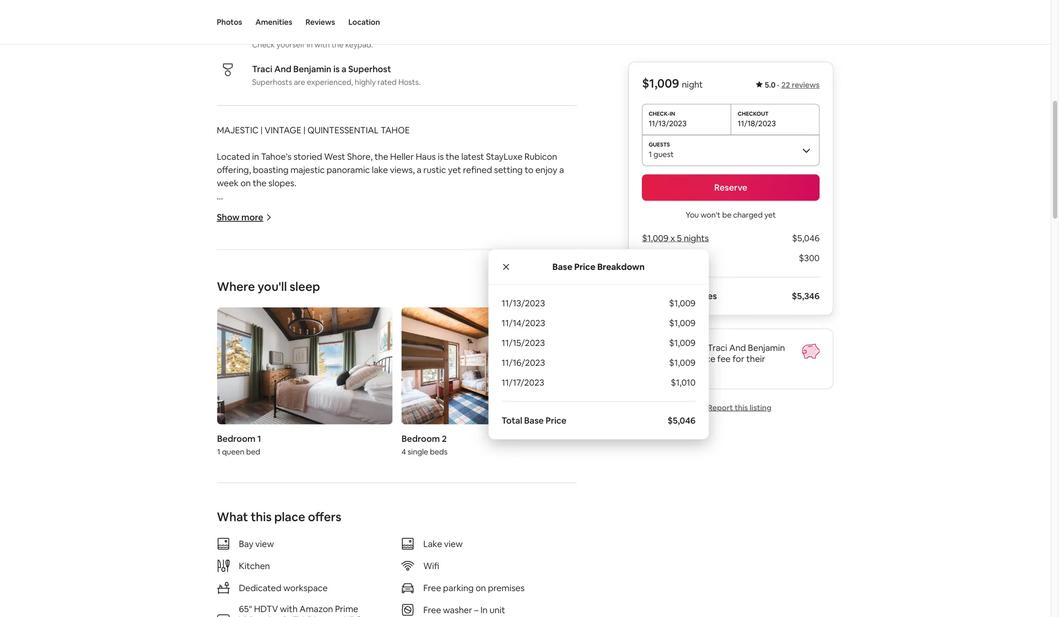 Task type: locate. For each thing, give the bounding box(es) containing it.
panoramic up the so
[[416, 429, 459, 440]]

lake inside - panoramic lake view ~ 3000 sq ft luxury lodge
[[267, 204, 283, 215]]

off
[[342, 534, 353, 546]]

delivering
[[397, 349, 437, 361]]

1 vertical spatial free
[[423, 604, 441, 616]]

or inside "thoughtfully renovated and restored in 2023, the heller haus returns to tahoe with the rich character of a classic alpine lodge, while delivering refined modern appointments and stunning design allowing you to unwind after an exhilarating day on the slopes, or a an epic day out on the lake."
[[551, 362, 560, 374]]

haus down sapphire
[[260, 455, 280, 466]]

slopes.
[[268, 177, 297, 189]]

benjamin for experienced,
[[293, 63, 332, 74]]

report this listing
[[708, 403, 772, 413]]

head
[[491, 534, 512, 546]]

1 horizontal spatial or
[[551, 362, 560, 374]]

in inside located in tahoe's storied west shore, the heller haus is the latest stayluxe rubicon offering, boasting majestic panoramic lake views, a rustic yet refined setting to enjoy a week on the slopes.
[[252, 151, 259, 162]]

this inside while tahoe prides itself with incredible culinary adventures, sometimes nothing beats a home cooked meal with the family. worry not, this kitchen is stocked and ready wit
[[404, 614, 419, 617]]

refined inside "thoughtfully renovated and restored in 2023, the heller haus returns to tahoe with the rich character of a classic alpine lodge, while delivering refined modern appointments and stunning design allowing you to unwind after an exhilarating day on the slopes, or a an epic day out on the lake."
[[439, 349, 468, 361]]

this down retaining
[[336, 415, 351, 427]]

and for superhosts
[[274, 63, 292, 74]]

prides
[[268, 601, 294, 612]]

0 horizontal spatial be
[[417, 442, 427, 453]]

service right no
[[656, 342, 686, 354]]

alder
[[332, 521, 353, 532]]

2 vertical spatial haus
[[260, 455, 280, 466]]

day down modern
[[477, 362, 492, 374]]

1 horizontal spatial benjamin
[[748, 342, 785, 354]]

wifi
[[423, 560, 439, 572]]

base price breakdown
[[553, 261, 645, 272]]

3 - from the top
[[217, 270, 220, 281]]

lodge
[[296, 217, 322, 228]]

heller down 'snow'
[[317, 548, 341, 559]]

1 | from the left
[[261, 124, 263, 136]]

bedroom inside bedroom 2 4 single beds
[[401, 433, 440, 444]]

mt
[[217, 442, 228, 453]]

0 vertical spatial lake
[[372, 164, 388, 175]]

haus for is
[[416, 151, 436, 162]]

adventures.
[[343, 429, 390, 440]]

1 horizontal spatial day
[[477, 362, 492, 374]]

1 vertical spatial be
[[417, 442, 427, 453]]

total
[[642, 290, 663, 302], [502, 415, 522, 426]]

1 vertical spatial haus
[[442, 336, 462, 347]]

beam
[[495, 402, 518, 413]]

4 left bathrooms
[[222, 243, 227, 255]]

stayluxe
[[486, 151, 523, 162]]

for right the fee
[[733, 353, 745, 365]]

1 horizontal spatial all
[[275, 429, 284, 440]]

2 bedroom from the left
[[401, 433, 440, 444]]

0 vertical spatial panoramic
[[327, 164, 370, 175]]

0 vertical spatial that
[[356, 442, 373, 453]]

is up rustic
[[438, 151, 444, 162]]

benjamin inside traci and benjamin is a superhost superhosts are experienced, highly rated hosts.
[[293, 63, 332, 74]]

1 horizontal spatial bedroom
[[401, 433, 440, 444]]

1 vertical spatial $5,046
[[668, 415, 696, 426]]

home inside a home for all seasons, and retaining its gorgeous redwood post and beam architecture and soaring granite fireplace, this cozy but spacious mountain lodge is the perfect basecamp for all of your tahoe adventures. enjoy panoramic views from rubicon peak to mt rose, and sapphire blue waters that appear to be so close you could almost reach it. the heller haus is perched atop a vista that allows for a truly four season tahoe experience.
[[225, 402, 248, 413]]

and inside traci and benjamin is a superhost superhosts are experienced, highly rated hosts.
[[274, 63, 292, 74]]

to up the it. at the bottom of page
[[564, 429, 573, 440]]

is up experienced, at the left top of the page
[[333, 63, 340, 74]]

refined for yet
[[463, 164, 492, 175]]

0 vertical spatial refined
[[463, 164, 492, 175]]

1 horizontal spatial view
[[285, 204, 304, 215]]

haus up exhilarating on the bottom left of the page
[[442, 336, 462, 347]]

an left epic
[[217, 376, 227, 387]]

0 horizontal spatial haus
[[260, 455, 280, 466]]

their
[[747, 353, 766, 365]]

shore,
[[347, 151, 373, 162]]

more
[[241, 212, 263, 223]]

0 vertical spatial an
[[416, 362, 426, 374]]

and inside while tahoe prides itself with incredible culinary adventures, sometimes nothing beats a home cooked meal with the family. worry not, this kitchen is stocked and ready wit
[[495, 614, 511, 617]]

1 horizontal spatial 11/13/2023
[[649, 118, 687, 128]]

lake up luxury
[[267, 204, 283, 215]]

1 horizontal spatial |
[[303, 124, 306, 136]]

the
[[332, 40, 344, 50], [375, 151, 388, 162], [446, 151, 460, 162], [253, 177, 267, 189], [401, 336, 415, 347], [552, 336, 566, 347], [671, 353, 685, 365], [506, 362, 519, 374], [293, 376, 306, 387], [501, 415, 514, 427], [273, 521, 286, 532], [217, 534, 231, 546], [303, 534, 317, 546], [539, 534, 553, 546], [418, 574, 432, 585], [493, 574, 506, 585], [316, 614, 330, 617]]

while
[[217, 601, 240, 612]]

is inside while tahoe prides itself with incredible culinary adventures, sometimes nothing beats a home cooked meal with the family. worry not, this kitchen is stocked and ready wit
[[453, 614, 459, 617]]

0 horizontal spatial total
[[502, 415, 522, 426]]

of inside "thoughtfully renovated and restored in 2023, the heller haus returns to tahoe with the rich character of a classic alpine lodge, while delivering refined modern appointments and stunning design allowing you to unwind after an exhilarating day on the slopes, or a an epic day out on the lake."
[[275, 349, 284, 361]]

1 vertical spatial unload
[[403, 534, 430, 546]]

1 vertical spatial home
[[217, 614, 240, 617]]

is
[[333, 63, 340, 74], [438, 151, 444, 162], [493, 415, 499, 427], [282, 455, 288, 466], [453, 614, 459, 617]]

1 horizontal spatial be
[[722, 210, 732, 220]]

nights
[[684, 233, 709, 244]]

photos button
[[217, 0, 242, 44]]

11/18/2023
[[738, 118, 776, 128]]

yet inside located in tahoe's storied west shore, the heller haus is the latest stayluxe rubicon offering, boasting majestic panoramic lake views, a rustic yet refined setting to enjoy a week on the slopes.
[[448, 164, 461, 175]]

hearth.
[[539, 574, 568, 585]]

0 horizontal spatial granite
[[266, 415, 295, 427]]

0 horizontal spatial an
[[217, 376, 227, 387]]

$1,009 for 11/16/2023
[[669, 357, 696, 368]]

- left granite
[[217, 270, 220, 281]]

total left before on the top of the page
[[642, 290, 663, 302]]

view right the bay
[[255, 538, 274, 550]]

traci right the fee.
[[708, 342, 728, 354]]

1 vertical spatial rubicon
[[508, 429, 540, 440]]

be right won't
[[722, 210, 732, 220]]

0 vertical spatial rubicon
[[525, 151, 557, 162]]

$1,009 x 5 nights
[[642, 233, 709, 244]]

spacious
[[390, 415, 425, 427]]

the left family.
[[316, 614, 330, 617]]

traci and benjamin is a superhost superhosts are experienced, highly rated hosts.
[[252, 63, 421, 87]]

$5,046
[[792, 233, 820, 244], [668, 415, 696, 426]]

heller up views,
[[390, 151, 414, 162]]

0 horizontal spatial lake
[[267, 204, 283, 215]]

view for lake view
[[444, 538, 463, 550]]

view right lake
[[444, 538, 463, 550]]

fire
[[434, 574, 447, 585]]

free parking on premises
[[423, 582, 525, 594]]

0 vertical spatial 11/13/2023
[[649, 118, 687, 128]]

to down "lodge,"
[[352, 362, 361, 374]]

$5,346
[[792, 290, 820, 302]]

base price breakdown dialog
[[489, 249, 709, 440]]

0 vertical spatial traci
[[252, 63, 272, 74]]

bedroom inside the bedroom 1 1 queen bed
[[217, 433, 255, 444]]

3000
[[224, 217, 245, 228]]

0 horizontal spatial or
[[318, 574, 327, 585]]

1 horizontal spatial $5,046
[[792, 233, 820, 244]]

kitchen
[[421, 614, 451, 617]]

tahoe up 'video,'
[[242, 601, 266, 612]]

haus inside "thoughtfully renovated and restored in 2023, the heller haus returns to tahoe with the rich character of a classic alpine lodge, while delivering refined modern appointments and stunning design allowing you to unwind after an exhilarating day on the slopes, or a an epic day out on the lake."
[[442, 336, 462, 347]]

the up appointments
[[552, 336, 566, 347]]

0 horizontal spatial traci
[[252, 63, 272, 74]]

11/13/2023
[[649, 118, 687, 128], [502, 298, 545, 309]]

a right beats
[[567, 601, 572, 612]]

2 free from the top
[[423, 604, 441, 616]]

refined down the latest
[[463, 164, 492, 175]]

the left old
[[539, 534, 553, 546]]

1 vertical spatial redwood
[[248, 548, 285, 559]]

0 horizontal spatial panoramic
[[327, 164, 370, 175]]

this inside a home for all seasons, and retaining its gorgeous redwood post and beam architecture and soaring granite fireplace, this cozy but spacious mountain lodge is the perfect basecamp for all of your tahoe adventures. enjoy panoramic views from rubicon peak to mt rose, and sapphire blue waters that appear to be so close you could almost reach it. the heller haus is perched atop a vista that allows for a truly four season tahoe experience.
[[336, 415, 351, 427]]

the inside traci and benjamin covers the service fee for their guests.
[[671, 353, 685, 365]]

1 vertical spatial yet
[[765, 210, 776, 220]]

video,
[[239, 614, 265, 617]]

home
[[225, 402, 248, 413], [217, 614, 240, 617]]

bedroom up single
[[401, 433, 440, 444]]

haus inside located in tahoe's storied west shore, the heller haus is the latest stayluxe rubicon offering, boasting majestic panoramic lake views, a rustic yet refined setting to enjoy a week on the slopes.
[[416, 151, 436, 162]]

0 vertical spatial home
[[225, 402, 248, 413]]

redwood up kitchen
[[248, 548, 285, 559]]

you down views at the bottom left
[[464, 442, 478, 453]]

of up sapphire
[[286, 429, 294, 440]]

as right book
[[407, 574, 416, 585]]

11/13/2023 down "3"
[[502, 298, 545, 309]]

0 vertical spatial granite
[[266, 415, 295, 427]]

rubicon up enjoy
[[525, 151, 557, 162]]

apple
[[267, 614, 291, 617]]

1 horizontal spatial panoramic
[[416, 429, 459, 440]]

exhilarating
[[428, 362, 475, 374]]

in left 2023,
[[368, 336, 375, 347]]

$5,046 up $300
[[792, 233, 820, 244]]

lodge
[[467, 415, 491, 427]]

majestic
[[217, 124, 259, 136]]

1 horizontal spatial base
[[553, 261, 573, 272]]

and left the their
[[729, 342, 746, 354]]

offering,
[[217, 164, 251, 175]]

0 vertical spatial or
[[551, 362, 560, 374]]

panoramic inside located in tahoe's storied west shore, the heller haus is the latest stayluxe rubicon offering, boasting majestic panoramic lake views, a rustic yet refined setting to enjoy a week on the slopes.
[[327, 164, 370, 175]]

basecamp
[[217, 429, 259, 440]]

2 - from the top
[[217, 243, 220, 255]]

free up adventures,
[[423, 582, 441, 594]]

and inside traci and benjamin covers the service fee for their guests.
[[729, 342, 746, 354]]

0 vertical spatial haus
[[416, 151, 436, 162]]

1 - from the top
[[217, 204, 220, 215]]

0 vertical spatial yet
[[448, 164, 461, 175]]

photos
[[217, 17, 242, 27]]

the down boasting
[[253, 177, 267, 189]]

the left keypad. on the left of the page
[[332, 40, 344, 50]]

1 vertical spatial 11/13/2023
[[502, 298, 545, 309]]

an
[[416, 362, 426, 374], [217, 376, 227, 387]]

stocked
[[461, 614, 494, 617]]

you left can
[[417, 521, 431, 532]]

guests.
[[642, 364, 672, 376]]

this right not,
[[404, 614, 419, 617]]

mudroom.
[[233, 534, 275, 546]]

or left 'curl'
[[318, 574, 327, 585]]

view
[[285, 204, 304, 215], [255, 538, 274, 550], [444, 538, 463, 550]]

boasting
[[253, 164, 289, 175]]

panoramic down "shore,"
[[327, 164, 370, 175]]

1 free from the top
[[423, 582, 441, 594]]

x
[[671, 233, 675, 244]]

haus up rustic
[[416, 151, 436, 162]]

0 vertical spatial day
[[477, 362, 492, 374]]

0 horizontal spatial as
[[407, 574, 416, 585]]

rubicon inside a home for all seasons, and retaining its gorgeous redwood post and beam architecture and soaring granite fireplace, this cozy but spacious mountain lodge is the perfect basecamp for all of your tahoe adventures. enjoy panoramic views from rubicon peak to mt rose, and sapphire blue waters that appear to be so close you could almost reach it. the heller haus is perched atop a vista that allows for a truly four season tahoe experience.
[[508, 429, 540, 440]]

appear
[[375, 442, 404, 453]]

4 - from the top
[[217, 283, 220, 294]]

tahoe down almost
[[510, 455, 535, 466]]

total for total before taxes
[[642, 290, 663, 302]]

yet right rustic
[[448, 164, 461, 175]]

amazon
[[300, 603, 333, 615]]

0 horizontal spatial bedroom
[[217, 433, 255, 444]]

1 vertical spatial benjamin
[[748, 342, 785, 354]]

0 vertical spatial benjamin
[[293, 63, 332, 74]]

the up shake
[[273, 521, 286, 532]]

shake
[[277, 534, 301, 546]]

bathrooms
[[229, 243, 274, 255]]

0 horizontal spatial service
[[656, 342, 686, 354]]

the up delivering
[[401, 336, 415, 347]]

lake inside located in tahoe's storied west shore, the heller haus is the latest stayluxe rubicon offering, boasting majestic panoramic lake views, a rustic yet refined setting to enjoy a week on the slopes.
[[372, 164, 388, 175]]

the left lake.
[[293, 376, 306, 387]]

| left vintage
[[261, 124, 263, 136]]

reach
[[534, 442, 557, 453]]

and
[[274, 63, 292, 74], [729, 342, 746, 354]]

1 vertical spatial that
[[374, 455, 391, 466]]

that up vista
[[356, 442, 373, 453]]

–
[[474, 604, 479, 616]]

all up sapphire
[[275, 429, 284, 440]]

1 vertical spatial lake
[[267, 204, 283, 215]]

before
[[665, 290, 693, 302]]

located
[[217, 151, 250, 162]]

majestic
[[291, 164, 325, 175]]

be left the so
[[417, 442, 427, 453]]

|
[[261, 124, 263, 136], [303, 124, 306, 136]]

in
[[298, 26, 305, 37], [307, 40, 313, 50], [252, 151, 259, 162], [368, 336, 375, 347], [484, 574, 491, 585]]

- inside - panoramic lake view ~ 3000 sq ft luxury lodge
[[217, 204, 220, 215]]

is right kitchen
[[453, 614, 459, 617]]

unload down the redwoods,
[[403, 534, 430, 546]]

perched
[[290, 455, 324, 466]]

all left the seasons,
[[264, 402, 273, 413]]

or
[[551, 362, 560, 374], [318, 574, 327, 585]]

1 vertical spatial price
[[546, 415, 567, 426]]

heller down rose,
[[234, 455, 258, 466]]

in inside "thoughtfully renovated and restored in 2023, the heller haus returns to tahoe with the rich character of a classic alpine lodge, while delivering refined modern appointments and stunning design allowing you to unwind after an exhilarating day on the slopes, or a an epic day out on the lake."
[[368, 336, 375, 347]]

show more button
[[217, 212, 272, 223]]

1 horizontal spatial lake
[[372, 164, 388, 175]]

storage
[[236, 296, 267, 308]]

0 horizontal spatial redwood
[[248, 548, 285, 559]]

1 vertical spatial 4
[[401, 446, 406, 456]]

redwood inside a home for all seasons, and retaining its gorgeous redwood post and beam architecture and soaring granite fireplace, this cozy but spacious mountain lodge is the perfect basecamp for all of your tahoe adventures. enjoy panoramic views from rubicon peak to mt rose, and sapphire blue waters that appear to be so close you could almost reach it. the heller haus is perched atop a vista that allows for a truly four season tahoe experience.
[[418, 402, 455, 413]]

0 horizontal spatial price
[[546, 415, 567, 426]]

2 horizontal spatial haus
[[442, 336, 462, 347]]

refined inside located in tahoe's storied west shore, the heller haus is the latest stayluxe rubicon offering, boasting majestic panoramic lake views, a rustic yet refined setting to enjoy a week on the slopes.
[[463, 164, 492, 175]]

home right a
[[225, 402, 248, 413]]

0 horizontal spatial and
[[274, 63, 292, 74]]

granite up 'nothing'
[[508, 574, 537, 585]]

and right in at the left bottom of page
[[495, 614, 511, 617]]

1 vertical spatial or
[[318, 574, 327, 585]]

price
[[574, 261, 596, 272], [546, 415, 567, 426]]

1 bedroom from the left
[[217, 433, 255, 444]]

while
[[374, 349, 395, 361]]

2023,
[[377, 336, 399, 347]]

on down modern
[[493, 362, 504, 374]]

you inside a home for all seasons, and retaining its gorgeous redwood post and beam architecture and soaring granite fireplace, this cozy but spacious mountain lodge is the perfect basecamp for all of your tahoe adventures. enjoy panoramic views from rubicon peak to mt rose, and sapphire blue waters that appear to be so close you could almost reach it. the heller haus is perched atop a vista that allows for a truly four season tahoe experience.
[[464, 442, 478, 453]]

1 horizontal spatial and
[[729, 342, 746, 354]]

0 horizontal spatial view
[[255, 538, 274, 550]]

1 / 3
[[512, 280, 526, 290]]

1 horizontal spatial redwood
[[418, 402, 455, 413]]

1 vertical spatial refined
[[439, 349, 468, 361]]

benjamin right the fee
[[748, 342, 785, 354]]

breakdown
[[597, 261, 645, 272]]

heller inside a home for all seasons, and retaining its gorgeous redwood post and beam architecture and soaring granite fireplace, this cozy but spacious mountain lodge is the perfect basecamp for all of your tahoe adventures. enjoy panoramic views from rubicon peak to mt rose, and sapphire blue waters that appear to be so close you could almost reach it. the heller haus is perched atop a vista that allows for a truly four season tahoe experience.
[[234, 455, 258, 466]]

1 horizontal spatial haus
[[416, 151, 436, 162]]

1 horizontal spatial granite
[[508, 574, 537, 585]]

11/13/2023 down $1,009 night
[[649, 118, 687, 128]]

1 vertical spatial as
[[407, 574, 416, 585]]

total for total base price
[[502, 415, 522, 426]]

tahoe down 11/14/2023
[[506, 336, 531, 347]]

0 horizontal spatial |
[[261, 124, 263, 136]]

1 horizontal spatial that
[[374, 455, 391, 466]]

-
[[217, 204, 220, 215], [217, 243, 220, 255], [217, 270, 220, 281], [217, 283, 220, 294], [217, 296, 220, 308]]

- left fast
[[217, 283, 220, 294]]

report
[[708, 403, 733, 413]]

with inside self check-in check yourself in with the keypad.
[[315, 40, 330, 50]]

1 horizontal spatial traci
[[708, 342, 728, 354]]

11/13/2023 for 11/18/2023
[[649, 118, 687, 128]]

$1,009 for 11/13/2023
[[669, 298, 696, 309]]

double the fun, double the beds, and double the memories made in this cozy kids' room! image
[[401, 307, 577, 424], [401, 307, 577, 424]]

1 horizontal spatial total
[[642, 290, 663, 302]]

1 vertical spatial traci
[[708, 342, 728, 354]]

out
[[265, 376, 278, 387]]

0 vertical spatial unload
[[450, 521, 477, 532]]

on down design
[[280, 376, 291, 387]]

1 up bed
[[257, 433, 261, 444]]

2 | from the left
[[303, 124, 306, 136]]

of inside a home for all seasons, and retaining its gorgeous redwood post and beam architecture and soaring granite fireplace, this cozy but spacious mountain lodge is the perfect basecamp for all of your tahoe adventures. enjoy panoramic views from rubicon peak to mt rose, and sapphire blue waters that appear to be so close you could almost reach it. the heller haus is perched atop a vista that allows for a truly four season tahoe experience.
[[286, 429, 294, 440]]

0 horizontal spatial unload
[[403, 534, 430, 546]]

your inside a home for all seasons, and retaining its gorgeous redwood post and beam architecture and soaring granite fireplace, this cozy but spacious mountain lodge is the perfect basecamp for all of your tahoe adventures. enjoy panoramic views from rubicon peak to mt rose, and sapphire blue waters that appear to be so close you could almost reach it. the heller haus is perched atop a vista that allows for a truly four season tahoe experience.
[[296, 429, 314, 440]]

$1,009 for 11/14/2023
[[669, 318, 696, 329]]

for inside traci and benjamin covers the service fee for their guests.
[[733, 353, 745, 365]]

yet right the 'charged'
[[765, 210, 776, 220]]

your down fireplace,
[[296, 429, 314, 440]]

traci inside traci and benjamin is a superhost superhosts are experienced, highly rated hosts.
[[252, 63, 272, 74]]

2 horizontal spatial 1
[[512, 280, 515, 290]]

view inside - panoramic lake view ~ 3000 sq ft luxury lodge
[[285, 204, 304, 215]]

redwood inside greeted with the warmth of alder and redwoods, you can unload your gear as you enter the mudroom. shake the snow off your boots, unload your gear, and head inside the old growth redwood halls of heller haus.
[[248, 548, 285, 559]]

heller up delivering
[[416, 336, 440, 347]]

| right vintage
[[303, 124, 306, 136]]

$1,009
[[642, 76, 680, 91], [642, 233, 669, 244], [669, 298, 696, 309], [669, 318, 696, 329], [669, 337, 696, 349], [669, 357, 696, 368]]

benjamin
[[293, 63, 332, 74], [748, 342, 785, 354]]

a up experienced, at the left top of the page
[[342, 63, 347, 74]]

the left the fee.
[[671, 353, 685, 365]]

1 horizontal spatial as
[[520, 521, 529, 532]]

and up alpine
[[314, 336, 329, 347]]

0 horizontal spatial 1
[[217, 446, 220, 456]]

1 horizontal spatial service
[[687, 353, 716, 365]]

11/13/2023 for $1,009
[[502, 298, 545, 309]]

1 horizontal spatial 1
[[257, 433, 261, 444]]

- up the ~
[[217, 204, 220, 215]]

benjamin inside traci and benjamin covers the service fee for their guests.
[[748, 342, 785, 354]]

0 horizontal spatial $5,046
[[668, 415, 696, 426]]

0 vertical spatial free
[[423, 582, 441, 594]]

haus inside a home for all seasons, and retaining its gorgeous redwood post and beam architecture and soaring granite fireplace, this cozy but spacious mountain lodge is the perfect basecamp for all of your tahoe adventures. enjoy panoramic views from rubicon peak to mt rose, and sapphire blue waters that appear to be so close you could almost reach it. the heller haus is perched atop a vista that allows for a truly four season tahoe experience.
[[260, 455, 280, 466]]

west
[[324, 151, 345, 162]]

tahoe's
[[261, 151, 292, 162]]

indulge in the serene beauty of lake tahoe from the comfort of our modern rustic bedroom, thoughtfully designed to provide a refined mountain escape and elevate your stay. image
[[217, 307, 393, 424], [217, 307, 393, 424]]

the inside self check-in check yourself in with the keypad.
[[332, 40, 344, 50]]

cozy
[[353, 415, 372, 427]]

traci inside traci and benjamin covers the service fee for their guests.
[[708, 342, 728, 354]]

vista
[[354, 455, 372, 466]]

1 horizontal spatial price
[[574, 261, 596, 272]]

haus for returns
[[442, 336, 462, 347]]

wood
[[301, 270, 324, 281]]

$1,009 for 11/15/2023
[[669, 337, 696, 349]]

an down delivering
[[416, 362, 426, 374]]

1 vertical spatial total
[[502, 415, 522, 426]]

on down offering,
[[241, 177, 251, 189]]

dedicated
[[239, 582, 282, 594]]

total inside base price breakdown dialog
[[502, 415, 522, 426]]

0 horizontal spatial all
[[264, 402, 273, 413]]

11/13/2023 inside base price breakdown dialog
[[502, 298, 545, 309]]

0 horizontal spatial yet
[[448, 164, 461, 175]]

0 horizontal spatial 11/13/2023
[[502, 298, 545, 309]]

0 horizontal spatial benjamin
[[293, 63, 332, 74]]



Task type: describe. For each thing, give the bounding box(es) containing it.
old
[[555, 534, 567, 546]]

tahoe inside "thoughtfully renovated and restored in 2023, the heller haus returns to tahoe with the rich character of a classic alpine lodge, while delivering refined modern appointments and stunning design allowing you to unwind after an exhilarating day on the slopes, or a an epic day out on the lake."
[[506, 336, 531, 347]]

curl
[[329, 574, 344, 585]]

location
[[349, 17, 380, 27]]

a right enjoy
[[559, 164, 564, 175]]

a left book
[[378, 574, 383, 585]]

disney+,
[[307, 614, 342, 617]]

show
[[217, 212, 240, 223]]

with inside greeted with the warmth of alder and redwoods, you can unload your gear as you enter the mudroom. shake the snow off your boots, unload your gear, and head inside the old growth redwood halls of heller haus.
[[253, 521, 271, 532]]

design
[[271, 362, 298, 374]]

is up from
[[493, 415, 499, 427]]

panoramic inside a home for all seasons, and retaining its gorgeous redwood post and beam architecture and soaring granite fireplace, this cozy but spacious mountain lodge is the perfect basecamp for all of your tahoe adventures. enjoy panoramic views from rubicon peak to mt rose, and sapphire blue waters that appear to be so close you could almost reach it. the heller haus is perched atop a vista that allows for a truly four season tahoe experience.
[[416, 429, 459, 440]]

classic
[[292, 349, 319, 361]]

renovated
[[270, 336, 312, 347]]

wifi
[[300, 283, 317, 294]]

the right "shore,"
[[375, 151, 388, 162]]

0 vertical spatial $5,046
[[792, 233, 820, 244]]

culinary
[[379, 601, 410, 612]]

family.
[[331, 614, 357, 617]]

the up unit
[[493, 574, 506, 585]]

and down a
[[217, 415, 232, 427]]

charged
[[733, 210, 763, 220]]

0 horizontal spatial that
[[356, 442, 373, 453]]

on down kitchen
[[249, 574, 260, 585]]

sq
[[247, 217, 256, 228]]

panoramic
[[222, 204, 265, 215]]

growth
[[217, 548, 247, 559]]

on right "roars"
[[471, 574, 482, 585]]

amenities button
[[255, 0, 292, 44]]

beats
[[542, 601, 565, 612]]

to up modern
[[495, 336, 504, 347]]

the
[[217, 455, 232, 466]]

1 vertical spatial granite
[[508, 574, 537, 585]]

$1,009 x 5 nights button
[[642, 233, 709, 244]]

after
[[394, 362, 414, 374]]

views,
[[390, 164, 415, 175]]

- for - 4 bathrooms
[[217, 243, 220, 255]]

rose,
[[230, 442, 251, 453]]

to inside located in tahoe's storied west shore, the heller haus is the latest stayluxe rubicon offering, boasting majestic panoramic lake views, a rustic yet refined setting to enjoy a week on the slopes.
[[525, 164, 534, 175]]

in right "yourself"
[[307, 40, 313, 50]]

prime
[[335, 603, 358, 615]]

4 inside bedroom 2 4 single beds
[[401, 446, 406, 456]]

$1,010
[[671, 377, 696, 388]]

- 4 bathrooms
[[217, 243, 274, 255]]

1 vertical spatial base
[[524, 415, 544, 426]]

a
[[217, 402, 223, 413]]

you'll
[[258, 279, 287, 295]]

unwind
[[217, 574, 248, 585]]

a down renovated
[[286, 349, 290, 361]]

blue
[[308, 442, 325, 453]]

appointments
[[504, 349, 561, 361]]

almost
[[505, 442, 532, 453]]

0 vertical spatial 1
[[512, 280, 515, 290]]

location button
[[349, 0, 380, 44]]

and up fireplace,
[[311, 402, 326, 413]]

in up "sometimes"
[[484, 574, 491, 585]]

5 - from the top
[[217, 296, 220, 308]]

11/14/2023
[[502, 318, 545, 329]]

place
[[274, 509, 305, 525]]

0 vertical spatial all
[[264, 402, 273, 413]]

view for bay view
[[255, 538, 274, 550]]

offers
[[308, 509, 342, 525]]

1 horizontal spatial an
[[416, 362, 426, 374]]

and down rich
[[217, 362, 232, 374]]

taxes
[[695, 290, 717, 302]]

where you'll sleep region
[[212, 276, 581, 461]]

workspace
[[283, 582, 328, 594]]

meal
[[275, 614, 294, 617]]

truly
[[440, 455, 459, 466]]

benjamin for their
[[748, 342, 785, 354]]

on inside located in tahoe's storied west shore, the heller haus is the latest stayluxe rubicon offering, boasting majestic panoramic lake views, a rustic yet refined setting to enjoy a week on the slopes.
[[241, 177, 251, 189]]

pantry
[[286, 296, 313, 308]]

free for free washer – in unit
[[423, 604, 441, 616]]

and up mesh on the left top
[[283, 270, 299, 281]]

$5,046 inside base price breakdown dialog
[[668, 415, 696, 426]]

hdtv
[[254, 603, 278, 615]]

as inside greeted with the warmth of alder and redwoods, you can unload your gear as you enter the mudroom. shake the snow off your boots, unload your gear, and head inside the old growth redwood halls of heller haus.
[[520, 521, 529, 532]]

and down you'll
[[269, 296, 284, 308]]

heller inside greeted with the warmth of alder and redwoods, you can unload your gear as you enter the mudroom. shake the snow off your boots, unload your gear, and head inside the old growth redwood halls of heller haus.
[[317, 548, 341, 559]]

not,
[[386, 614, 402, 617]]

your up haus.
[[355, 534, 373, 546]]

2 vertical spatial 1
[[217, 446, 220, 456]]

a down the so
[[434, 455, 439, 466]]

1 vertical spatial all
[[275, 429, 284, 440]]

refined for delivering
[[439, 349, 468, 361]]

service inside traci and benjamin covers the service fee for their guests.
[[687, 353, 716, 365]]

the left the latest
[[446, 151, 460, 162]]

allowing
[[300, 362, 334, 374]]

22
[[782, 80, 790, 90]]

traci for superhosts
[[252, 63, 272, 74]]

tahoe inside while tahoe prides itself with incredible culinary adventures, sometimes nothing beats a home cooked meal with the family. worry not, this kitchen is stocked and ready wit
[[242, 601, 266, 612]]

a left vista
[[347, 455, 352, 466]]

the down wifi
[[418, 574, 432, 585]]

bed
[[246, 446, 260, 456]]

it.
[[559, 442, 567, 453]]

ft
[[258, 217, 265, 228]]

keypad.
[[345, 40, 373, 50]]

quintessential
[[308, 124, 379, 136]]

be inside a home for all seasons, and retaining its gorgeous redwood post and beam architecture and soaring granite fireplace, this cozy but spacious mountain lodge is the perfect basecamp for all of your tahoe adventures. enjoy panoramic views from rubicon peak to mt rose, and sapphire blue waters that appear to be so close you could almost reach it. the heller haus is perched atop a vista that allows for a truly four season tahoe experience.
[[417, 442, 427, 453]]

is inside located in tahoe's storied west shore, the heller haus is the latest stayluxe rubicon offering, boasting majestic panoramic lake views, a rustic yet refined setting to enjoy a week on the slopes.
[[438, 151, 444, 162]]

the inside a home for all seasons, and retaining its gorgeous redwood post and beam architecture and soaring granite fireplace, this cozy but spacious mountain lodge is the perfect basecamp for all of your tahoe adventures. enjoy panoramic views from rubicon peak to mt rose, and sapphire blue waters that appear to be so close you could almost reach it. the heller haus is perched atop a vista that allows for a truly four season tahoe experience.
[[501, 415, 514, 427]]

views
[[461, 429, 484, 440]]

the down warmth
[[303, 534, 317, 546]]

covers
[[642, 353, 669, 365]]

this up mudroom.
[[251, 509, 272, 525]]

highly
[[355, 77, 376, 87]]

storied
[[294, 151, 322, 162]]

- panoramic lake view ~ 3000 sq ft luxury lodge
[[217, 204, 322, 228]]

0 vertical spatial 4
[[222, 243, 227, 255]]

traci for fee
[[708, 342, 728, 354]]

0 horizontal spatial day
[[248, 376, 263, 387]]

for down the so
[[420, 455, 432, 466]]

superhost
[[348, 63, 391, 74]]

greeted with the warmth of alder and redwoods, you can unload your gear as you enter the mudroom. shake the snow off your boots, unload your gear, and head inside the old growth redwood halls of heller haus.
[[217, 521, 571, 559]]

sleep
[[290, 279, 320, 295]]

to up allows at the left bottom of the page
[[406, 442, 415, 453]]

reviews
[[306, 17, 335, 27]]

and up lodge
[[477, 402, 493, 413]]

- granite hearth and wood burning fireplace - fast starlink mesh wifi - ski storage and pantry
[[217, 270, 394, 308]]

bedroom for bedroom 2
[[401, 433, 440, 444]]

but
[[374, 415, 388, 427]]

heller inside "thoughtfully renovated and restored in 2023, the heller haus returns to tahoe with the rich character of a classic alpine lodge, while delivering refined modern appointments and stunning design allowing you to unwind after an exhilarating day on the slopes, or a an epic day out on the lake."
[[416, 336, 440, 347]]

your down can
[[432, 534, 450, 546]]

is inside traci and benjamin is a superhost superhosts are experienced, highly rated hosts.
[[333, 63, 340, 74]]

majestic | vintage | quintessential tahoe
[[217, 124, 410, 136]]

for down soaring
[[261, 429, 273, 440]]

heller inside located in tahoe's storied west shore, the heller haus is the latest stayluxe rubicon offering, boasting majestic panoramic lake views, a rustic yet refined setting to enjoy a week on the slopes.
[[390, 151, 414, 162]]

fireplace
[[359, 270, 394, 281]]

show more
[[217, 212, 263, 223]]

returns
[[464, 336, 493, 347]]

in up "yourself"
[[298, 26, 305, 37]]

22 reviews button
[[782, 80, 820, 90]]

lake view
[[423, 538, 463, 550]]

nothing
[[509, 601, 540, 612]]

are
[[294, 77, 305, 87]]

0 vertical spatial base
[[553, 261, 573, 272]]

kitchen
[[239, 560, 270, 572]]

for up soaring
[[250, 402, 262, 413]]

redwoods,
[[372, 521, 415, 532]]

on up "sometimes"
[[476, 582, 486, 594]]

your up head
[[479, 521, 497, 532]]

single
[[408, 446, 428, 456]]

you up inside
[[531, 521, 545, 532]]

and right alder
[[355, 521, 370, 532]]

you inside "thoughtfully renovated and restored in 2023, the heller haus returns to tahoe with the rich character of a classic alpine lodge, while delivering refined modern appointments and stunning design allowing you to unwind after an exhilarating day on the slopes, or a an epic day out on the lake."
[[335, 362, 350, 374]]

the inside while tahoe prides itself with incredible culinary adventures, sometimes nothing beats a home cooked meal with the family. worry not, this kitchen is stocked and ready wit
[[316, 614, 330, 617]]

of up 'snow'
[[322, 521, 330, 532]]

in
[[481, 604, 488, 616]]

and for fee
[[729, 342, 746, 354]]

luxury
[[267, 217, 294, 228]]

·
[[778, 80, 779, 90]]

- for - panoramic lake view ~ 3000 sq ft luxury lodge
[[217, 204, 220, 215]]

close
[[440, 442, 462, 453]]

free for free parking on premises
[[423, 582, 441, 594]]

and right rose,
[[253, 442, 269, 453]]

a inside while tahoe prides itself with incredible culinary adventures, sometimes nothing beats a home cooked meal with the family. worry not, this kitchen is stocked and ready wit
[[567, 601, 572, 612]]

is down sapphire
[[282, 455, 288, 466]]

1 horizontal spatial yet
[[765, 210, 776, 220]]

a inside traci and benjamin is a superhost superhosts are experienced, highly rated hosts.
[[342, 63, 347, 74]]

the up 11/17/2023
[[506, 362, 519, 374]]

granite inside a home for all seasons, and retaining its gorgeous redwood post and beam architecture and soaring granite fireplace, this cozy but spacious mountain lodge is the perfect basecamp for all of your tahoe adventures. enjoy panoramic views from rubicon peak to mt rose, and sapphire blue waters that appear to be so close you could almost reach it. the heller haus is perched atop a vista that allows for a truly four season tahoe experience.
[[266, 415, 295, 427]]

and right gear,
[[474, 534, 489, 546]]

1 vertical spatial an
[[217, 376, 227, 387]]

a left rustic
[[417, 164, 422, 175]]

with inside "thoughtfully renovated and restored in 2023, the heller haus returns to tahoe with the rich character of a classic alpine lodge, while delivering refined modern appointments and stunning design allowing you to unwind after an exhilarating day on the slopes, or a an epic day out on the lake."
[[533, 336, 550, 347]]

tahoe up "blue"
[[316, 429, 341, 440]]

stunning
[[234, 362, 269, 374]]

1 vertical spatial 1
[[257, 433, 261, 444]]

mesh
[[276, 283, 298, 294]]

home inside while tahoe prides itself with incredible culinary adventures, sometimes nothing beats a home cooked meal with the family. worry not, this kitchen is stocked and ready wit
[[217, 614, 240, 617]]

report this listing button
[[690, 403, 772, 413]]

5.0 · 22 reviews
[[765, 80, 820, 90]]

2
[[442, 433, 447, 444]]

lake
[[423, 538, 442, 550]]

bedroom for bedroom 1
[[217, 433, 255, 444]]

setting
[[494, 164, 523, 175]]

modern
[[470, 349, 502, 361]]

of right halls
[[307, 548, 315, 559]]

book
[[384, 574, 405, 585]]

rubicon inside located in tahoe's storied west shore, the heller haus is the latest stayluxe rubicon offering, boasting majestic panoramic lake views, a rustic yet refined setting to enjoy a week on the slopes.
[[525, 151, 557, 162]]

with inside 65" hdtv with amazon prime video, apple tv, disney+, hb
[[280, 603, 298, 615]]

the up growth
[[217, 534, 231, 546]]

a right slopes,
[[562, 362, 567, 374]]

this left listing
[[735, 403, 748, 413]]

- for - granite hearth and wood burning fireplace - fast starlink mesh wifi - ski storage and pantry
[[217, 270, 220, 281]]



Task type: vqa. For each thing, say whether or not it's contained in the screenshot.
Benjamin
yes



